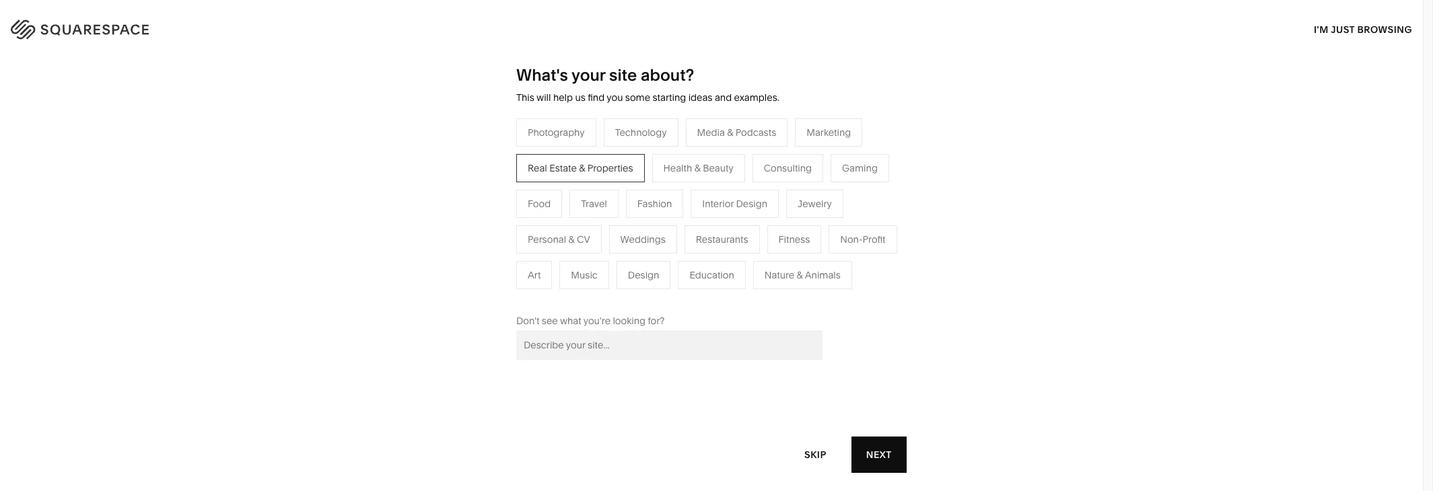 Task type: vqa. For each thing, say whether or not it's contained in the screenshot.
Next
yes



Task type: describe. For each thing, give the bounding box(es) containing it.
Music radio
[[560, 261, 609, 289]]

0 horizontal spatial podcasts
[[597, 227, 638, 240]]

1 vertical spatial properties
[[618, 288, 664, 300]]

ideas
[[689, 92, 713, 104]]

will
[[537, 92, 551, 104]]

Food radio
[[517, 190, 562, 218]]

home & decor link
[[701, 187, 779, 199]]

log
[[1372, 21, 1394, 33]]

0 horizontal spatial animals
[[741, 207, 777, 219]]

next
[[867, 449, 892, 461]]

estate inside option
[[550, 162, 577, 174]]

music
[[571, 269, 598, 281]]

Non-Profit radio
[[829, 225, 897, 254]]

for?
[[648, 315, 665, 327]]

0 horizontal spatial media & podcasts
[[558, 227, 638, 240]]

Interior Design radio
[[691, 190, 779, 218]]

home
[[701, 187, 728, 199]]

travel inside radio
[[581, 198, 607, 210]]

personal & cv
[[528, 234, 590, 246]]

1 vertical spatial estate
[[580, 288, 607, 300]]

consulting
[[764, 162, 812, 174]]

Real Estate & Properties radio
[[517, 154, 645, 182]]

& inside radio
[[569, 234, 575, 246]]

don't
[[517, 315, 540, 327]]

Weddings radio
[[609, 225, 677, 254]]

0 vertical spatial nature
[[701, 207, 730, 219]]

in
[[1396, 21, 1407, 33]]

non-profit
[[841, 234, 886, 246]]

site
[[610, 65, 637, 85]]

what's
[[517, 65, 568, 85]]

Marketing radio
[[796, 118, 863, 147]]

what's your site about? this will help us find you some starting ideas and examples.
[[517, 65, 780, 104]]

travel link
[[558, 187, 598, 199]]

i'm just browsing
[[1315, 23, 1413, 35]]

Don't see what you're looking for? field
[[517, 331, 823, 360]]

Fitness radio
[[767, 225, 822, 254]]

education
[[690, 269, 735, 281]]

1 vertical spatial real
[[558, 288, 578, 300]]

squarespace logo link
[[27, 16, 303, 38]]

1 vertical spatial real estate & properties
[[558, 288, 664, 300]]

find
[[588, 92, 605, 104]]

Education radio
[[678, 261, 746, 289]]

see
[[542, 315, 558, 327]]

food
[[528, 198, 551, 210]]

examples.
[[734, 92, 780, 104]]

just
[[1332, 23, 1356, 35]]

0 horizontal spatial restaurants
[[558, 207, 611, 219]]

i'm just browsing link
[[1315, 11, 1413, 48]]

decor
[[738, 187, 766, 199]]

health & beauty
[[664, 162, 734, 174]]

design inside radio
[[628, 269, 660, 281]]

real inside option
[[528, 162, 547, 174]]

browsing
[[1358, 23, 1413, 35]]

Technology radio
[[604, 118, 679, 147]]

beauty
[[703, 162, 734, 174]]

media & podcasts link
[[558, 227, 651, 240]]

design inside option
[[736, 198, 768, 210]]

community & non-profits link
[[416, 248, 542, 260]]

art
[[528, 269, 541, 281]]

you
[[607, 92, 623, 104]]

gaming
[[843, 162, 878, 174]]

interior
[[703, 198, 734, 210]]

marketing
[[807, 126, 851, 139]]

media inside media & podcasts radio
[[697, 126, 725, 139]]

real estate & properties inside option
[[528, 162, 633, 174]]

help
[[554, 92, 573, 104]]

properties inside real estate & properties option
[[588, 162, 633, 174]]

us
[[575, 92, 586, 104]]

fitness inside option
[[779, 234, 810, 246]]

technology
[[615, 126, 667, 139]]

Travel radio
[[570, 190, 619, 218]]



Task type: locate. For each thing, give the bounding box(es) containing it.
non- right the community
[[479, 248, 501, 260]]

0 horizontal spatial design
[[628, 269, 660, 281]]

nature & animals
[[701, 207, 777, 219], [765, 269, 841, 281]]

podcasts down examples.
[[736, 126, 777, 139]]

1 vertical spatial media
[[558, 227, 586, 240]]

media & podcasts down and
[[697, 126, 777, 139]]

Consulting radio
[[753, 154, 824, 182]]

0 vertical spatial properties
[[588, 162, 633, 174]]

Photography radio
[[517, 118, 596, 147]]

real estate & properties link
[[558, 288, 677, 300]]

animals
[[741, 207, 777, 219], [805, 269, 841, 281]]

non- inside option
[[841, 234, 863, 246]]

starting
[[653, 92, 686, 104]]

1 horizontal spatial non-
[[841, 234, 863, 246]]

1 horizontal spatial estate
[[580, 288, 607, 300]]

media
[[697, 126, 725, 139], [558, 227, 586, 240]]

next button
[[852, 437, 907, 473]]

0 horizontal spatial media
[[558, 227, 586, 240]]

estate up travel link
[[550, 162, 577, 174]]

you're
[[584, 315, 611, 327]]

1 horizontal spatial restaurants
[[696, 234, 749, 246]]

Restaurants radio
[[685, 225, 760, 254]]

0 horizontal spatial estate
[[550, 162, 577, 174]]

media & podcasts down restaurants link
[[558, 227, 638, 240]]

profits
[[501, 248, 529, 260]]

&
[[728, 126, 734, 139], [579, 162, 585, 174], [695, 162, 701, 174], [730, 187, 736, 199], [733, 207, 739, 219], [589, 227, 595, 240], [569, 234, 575, 246], [470, 248, 476, 260], [797, 269, 803, 281], [610, 288, 616, 300]]

1 vertical spatial design
[[628, 269, 660, 281]]

1 horizontal spatial podcasts
[[736, 126, 777, 139]]

1 vertical spatial weddings
[[558, 268, 604, 280]]

estate
[[550, 162, 577, 174], [580, 288, 607, 300]]

nature & animals down 'home & decor' link
[[701, 207, 777, 219]]

1 horizontal spatial animals
[[805, 269, 841, 281]]

Art radio
[[517, 261, 552, 289]]

0 vertical spatial media
[[697, 126, 725, 139]]

Media & Podcasts radio
[[686, 118, 788, 147]]

design
[[736, 198, 768, 210], [628, 269, 660, 281]]

real up food 'option'
[[528, 162, 547, 174]]

media up events
[[558, 227, 586, 240]]

podcasts
[[736, 126, 777, 139], [597, 227, 638, 240]]

weddings inside radio
[[621, 234, 666, 246]]

don't see what you're looking for?
[[517, 315, 665, 327]]

0 horizontal spatial nature
[[701, 207, 730, 219]]

your
[[572, 65, 606, 85]]

restaurants down nature & animals link
[[696, 234, 749, 246]]

animals down fitness option
[[805, 269, 841, 281]]

Health & Beauty radio
[[652, 154, 745, 182]]

real estate & properties
[[528, 162, 633, 174], [558, 288, 664, 300]]

this
[[517, 92, 535, 104]]

and
[[715, 92, 732, 104]]

1 horizontal spatial fitness
[[779, 234, 810, 246]]

i'm
[[1315, 23, 1329, 35]]

1 vertical spatial nature & animals
[[765, 269, 841, 281]]

properties up travel radio
[[588, 162, 633, 174]]

non-
[[841, 234, 863, 246], [479, 248, 501, 260]]

nature & animals link
[[701, 207, 790, 219]]

0 vertical spatial non-
[[841, 234, 863, 246]]

photography
[[528, 126, 585, 139]]

1 horizontal spatial nature
[[765, 269, 795, 281]]

media up the beauty
[[697, 126, 725, 139]]

Fashion radio
[[626, 190, 684, 218]]

1 vertical spatial restaurants
[[696, 234, 749, 246]]

fitness down interior
[[701, 227, 732, 240]]

1 vertical spatial animals
[[805, 269, 841, 281]]

real estate & properties up you're
[[558, 288, 664, 300]]

estate down music
[[580, 288, 607, 300]]

Nature & Animals radio
[[753, 261, 853, 289]]

fitness link
[[701, 227, 745, 240]]

fitness up nature & animals radio on the bottom of page
[[779, 234, 810, 246]]

cv
[[577, 234, 590, 246]]

weddings
[[621, 234, 666, 246], [558, 268, 604, 280]]

animals down 'decor'
[[741, 207, 777, 219]]

properties
[[588, 162, 633, 174], [618, 288, 664, 300]]

Jewelry radio
[[787, 190, 844, 218]]

1 horizontal spatial real
[[558, 288, 578, 300]]

0 vertical spatial podcasts
[[736, 126, 777, 139]]

squarespace logo image
[[27, 16, 176, 38]]

what
[[560, 315, 582, 327]]

1 horizontal spatial weddings
[[621, 234, 666, 246]]

jewelry
[[798, 198, 832, 210]]

weddings down events link
[[558, 268, 604, 280]]

home & decor
[[701, 187, 766, 199]]

properties up looking
[[618, 288, 664, 300]]

animals inside radio
[[805, 269, 841, 281]]

weddings up design radio
[[621, 234, 666, 246]]

0 horizontal spatial weddings
[[558, 268, 604, 280]]

0 horizontal spatial real
[[528, 162, 547, 174]]

1 vertical spatial nature
[[765, 269, 795, 281]]

nature down fitness option
[[765, 269, 795, 281]]

fitness
[[701, 227, 732, 240], [779, 234, 810, 246]]

looking
[[613, 315, 646, 327]]

1 vertical spatial media & podcasts
[[558, 227, 638, 240]]

real estate & properties up travel link
[[528, 162, 633, 174]]

skip
[[805, 449, 827, 461]]

log             in
[[1372, 21, 1407, 33]]

community & non-profits
[[416, 248, 529, 260]]

events
[[558, 248, 588, 260]]

podcasts inside radio
[[736, 126, 777, 139]]

0 vertical spatial design
[[736, 198, 768, 210]]

1 vertical spatial podcasts
[[597, 227, 638, 240]]

1 horizontal spatial media
[[697, 126, 725, 139]]

community
[[416, 248, 468, 260]]

nature
[[701, 207, 730, 219], [765, 269, 795, 281]]

weddings link
[[558, 268, 617, 280]]

real down music
[[558, 288, 578, 300]]

1 horizontal spatial media & podcasts
[[697, 126, 777, 139]]

events link
[[558, 248, 601, 260]]

interior design
[[703, 198, 768, 210]]

1 vertical spatial non-
[[479, 248, 501, 260]]

0 horizontal spatial non-
[[479, 248, 501, 260]]

health
[[664, 162, 692, 174]]

profit
[[863, 234, 886, 246]]

0 horizontal spatial fitness
[[701, 227, 732, 240]]

nature & animals inside radio
[[765, 269, 841, 281]]

podcasts down restaurants link
[[597, 227, 638, 240]]

restaurants
[[558, 207, 611, 219], [696, 234, 749, 246]]

media & podcasts inside radio
[[697, 126, 777, 139]]

0 vertical spatial estate
[[550, 162, 577, 174]]

Design radio
[[617, 261, 671, 289]]

travel up media & podcasts link
[[581, 198, 607, 210]]

0 vertical spatial weddings
[[621, 234, 666, 246]]

nature & animals down fitness option
[[765, 269, 841, 281]]

0 vertical spatial real
[[528, 162, 547, 174]]

fashion
[[638, 198, 672, 210]]

0 vertical spatial restaurants
[[558, 207, 611, 219]]

degraw image
[[531, 460, 893, 492]]

travel
[[558, 187, 584, 199], [581, 198, 607, 210]]

log             in link
[[1372, 21, 1407, 33]]

1 horizontal spatial design
[[736, 198, 768, 210]]

Gaming radio
[[831, 154, 890, 182]]

media & podcasts
[[697, 126, 777, 139], [558, 227, 638, 240]]

restaurants inside option
[[696, 234, 749, 246]]

some
[[626, 92, 651, 104]]

degraw element
[[531, 460, 893, 492]]

restaurants down travel link
[[558, 207, 611, 219]]

nature down home
[[701, 207, 730, 219]]

non- down jewelry option
[[841, 234, 863, 246]]

nature inside nature & animals radio
[[765, 269, 795, 281]]

Personal & CV radio
[[517, 225, 602, 254]]

0 vertical spatial nature & animals
[[701, 207, 777, 219]]

0 vertical spatial media & podcasts
[[697, 126, 777, 139]]

personal
[[528, 234, 566, 246]]

restaurants link
[[558, 207, 624, 219]]

travel down real estate & properties option
[[558, 187, 584, 199]]

0 vertical spatial animals
[[741, 207, 777, 219]]

real
[[528, 162, 547, 174], [558, 288, 578, 300]]

skip button
[[790, 437, 842, 474]]

about?
[[641, 65, 694, 85]]

0 vertical spatial real estate & properties
[[528, 162, 633, 174]]



